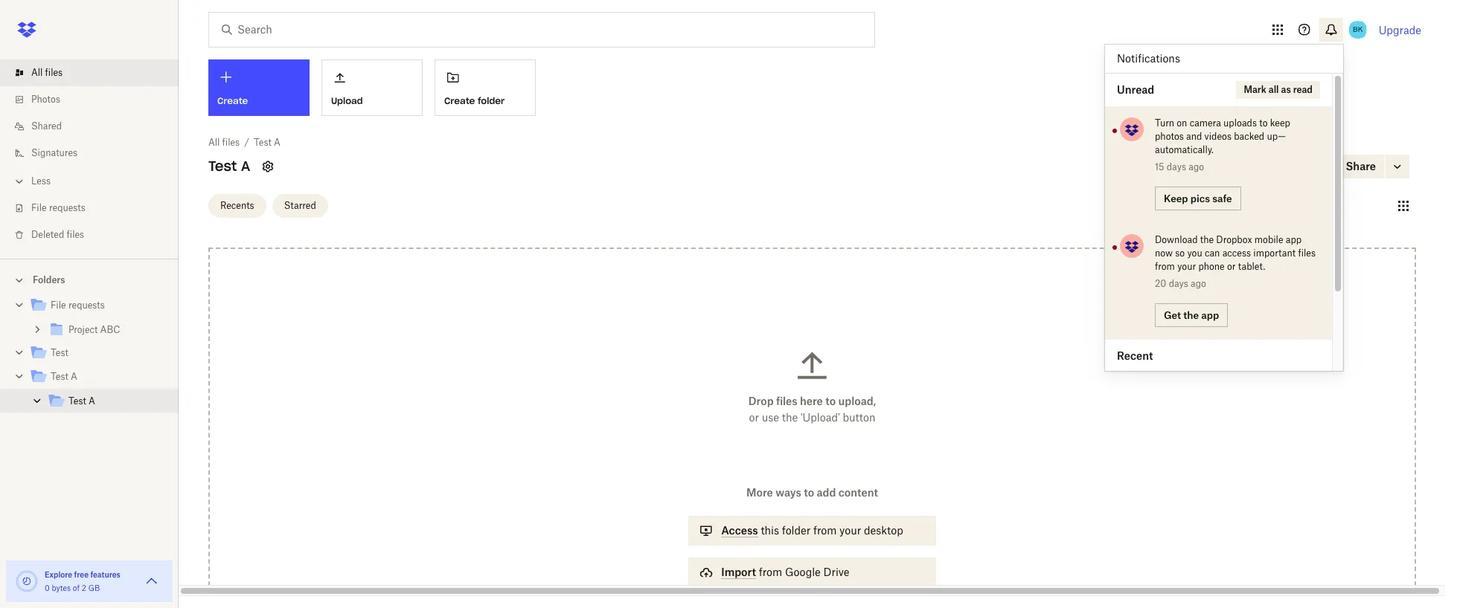 Task type: locate. For each thing, give the bounding box(es) containing it.
the inside download the dropbox mobile app now so you can access important files from your phone or tablet. 20 days ago
[[1200, 234, 1214, 246]]

folder
[[478, 95, 505, 106], [782, 525, 811, 537]]

requests inside group
[[68, 300, 105, 311]]

days inside turn on camera uploads to keep photos and videos backed up— automatically. 15 days ago
[[1167, 162, 1186, 173]]

free
[[74, 571, 89, 580]]

2 horizontal spatial the
[[1200, 234, 1214, 246]]

1 horizontal spatial the
[[1184, 309, 1199, 321]]

up—
[[1267, 131, 1286, 142]]

file down less
[[31, 202, 47, 214]]

test a
[[208, 158, 250, 175], [51, 371, 77, 383], [68, 396, 95, 407]]

2 vertical spatial test a
[[68, 396, 95, 407]]

1 vertical spatial file requests link
[[30, 296, 167, 316]]

use
[[762, 412, 779, 424]]

ago down automatically.
[[1189, 162, 1204, 173]]

turn on camera uploads to keep photos and videos backed up— automatically. 15 days ago
[[1155, 118, 1290, 173]]

1 vertical spatial all files link
[[208, 135, 240, 150]]

0 vertical spatial app
[[1286, 234, 1302, 246]]

all up photos
[[31, 67, 43, 78]]

all files link left /
[[208, 135, 240, 150]]

your down so
[[1178, 261, 1196, 272]]

0 horizontal spatial all
[[31, 67, 43, 78]]

0 horizontal spatial all files link
[[12, 60, 179, 86]]

requests up deleted files
[[49, 202, 85, 214]]

group containing file requests
[[0, 291, 179, 424]]

recents button
[[208, 194, 266, 218]]

days right 15
[[1167, 162, 1186, 173]]

test link
[[30, 344, 167, 364]]

ago down phone
[[1191, 278, 1206, 290]]

0 horizontal spatial or
[[749, 412, 759, 424]]

1 horizontal spatial to
[[825, 395, 836, 408]]

2 horizontal spatial from
[[1155, 261, 1175, 272]]

a
[[274, 137, 281, 148], [241, 158, 250, 175], [71, 371, 77, 383], [89, 396, 95, 407]]

file down folders
[[51, 300, 66, 311]]

0 horizontal spatial folder
[[478, 95, 505, 106]]

from down now
[[1155, 261, 1175, 272]]

files up photos
[[45, 67, 63, 78]]

the for download
[[1200, 234, 1214, 246]]

all inside list item
[[31, 67, 43, 78]]

file
[[31, 202, 47, 214], [51, 300, 66, 311]]

drop
[[749, 395, 774, 408]]

all
[[31, 67, 43, 78], [208, 137, 220, 148]]

test a link
[[254, 135, 281, 150], [30, 368, 167, 388], [48, 392, 167, 412]]

0 vertical spatial all files link
[[12, 60, 179, 86]]

download the dropbox mobile app now so you can access important files from your phone or tablet. 20 days ago
[[1155, 234, 1316, 290]]

signatures link
[[12, 140, 179, 167]]

to left add
[[804, 487, 814, 499]]

file requests
[[31, 202, 85, 214], [51, 300, 105, 311]]

1 vertical spatial from
[[813, 525, 837, 537]]

from
[[1155, 261, 1175, 272], [813, 525, 837, 537], [759, 566, 782, 579]]

from down add
[[813, 525, 837, 537]]

or down access
[[1227, 261, 1236, 272]]

1 vertical spatial file requests
[[51, 300, 105, 311]]

camera
[[1190, 118, 1221, 129]]

and
[[1186, 131, 1202, 142]]

the inside button
[[1184, 309, 1199, 321]]

photos link
[[12, 86, 179, 113]]

1 horizontal spatial from
[[813, 525, 837, 537]]

the inside drop files here to upload, or use the 'upload' button
[[782, 412, 798, 424]]

0 vertical spatial ago
[[1189, 162, 1204, 173]]

google
[[785, 566, 821, 579]]

2 horizontal spatial to
[[1259, 118, 1268, 129]]

get
[[1164, 309, 1181, 321]]

group
[[0, 291, 179, 424]]

app up important on the top right of page
[[1286, 234, 1302, 246]]

requests down folders button at the top left
[[68, 300, 105, 311]]

to left keep
[[1259, 118, 1268, 129]]

from inside download the dropbox mobile app now so you can access important files from your phone or tablet. 20 days ago
[[1155, 261, 1175, 272]]

0 vertical spatial your
[[1178, 261, 1196, 272]]

phone
[[1199, 261, 1225, 272]]

files right deleted
[[67, 229, 84, 240]]

features
[[90, 571, 120, 580]]

file requests down folders button at the top left
[[51, 300, 105, 311]]

1 vertical spatial your
[[840, 525, 861, 537]]

0 vertical spatial or
[[1227, 261, 1236, 272]]

safe
[[1212, 192, 1232, 204]]

1 horizontal spatial file
[[51, 300, 66, 311]]

to inside turn on camera uploads to keep photos and videos backed up— automatically. 15 days ago
[[1259, 118, 1268, 129]]

1 vertical spatial to
[[825, 395, 836, 408]]

files right important on the top right of page
[[1298, 248, 1316, 259]]

0 vertical spatial folder
[[478, 95, 505, 106]]

your inside download the dropbox mobile app now so you can access important files from your phone or tablet. 20 days ago
[[1178, 261, 1196, 272]]

your left desktop
[[840, 525, 861, 537]]

1 horizontal spatial or
[[1227, 261, 1236, 272]]

0 horizontal spatial the
[[782, 412, 798, 424]]

photos
[[31, 94, 60, 105]]

days right the 20
[[1169, 278, 1188, 290]]

pics
[[1191, 192, 1210, 204]]

files
[[45, 67, 63, 78], [222, 137, 240, 148], [67, 229, 84, 240], [1298, 248, 1316, 259], [776, 395, 798, 408]]

ways
[[776, 487, 801, 499]]

files for all files / test a
[[222, 137, 240, 148]]

app right get
[[1201, 309, 1219, 321]]

1 vertical spatial folder
[[782, 525, 811, 537]]

0 vertical spatial to
[[1259, 118, 1268, 129]]

import from google drive
[[721, 566, 850, 579]]

the right get
[[1184, 309, 1199, 321]]

2 vertical spatial from
[[759, 566, 782, 579]]

unread
[[1117, 83, 1155, 96]]

0 horizontal spatial your
[[840, 525, 861, 537]]

1 horizontal spatial all
[[208, 137, 220, 148]]

list
[[0, 51, 179, 259]]

1 vertical spatial requests
[[68, 300, 105, 311]]

dropbox
[[1216, 234, 1252, 246]]

1 vertical spatial app
[[1201, 309, 1219, 321]]

the
[[1200, 234, 1214, 246], [1184, 309, 1199, 321], [782, 412, 798, 424]]

0 vertical spatial from
[[1155, 261, 1175, 272]]

folders
[[33, 275, 65, 286]]

or
[[1227, 261, 1236, 272], [749, 412, 759, 424]]

download the dropbox mobile app now so you can access important files from your phone or tablet. button
[[1155, 234, 1317, 274]]

1 vertical spatial or
[[749, 412, 759, 424]]

file requests up deleted files
[[31, 202, 85, 214]]

files inside download the dropbox mobile app now so you can access important files from your phone or tablet. 20 days ago
[[1298, 248, 1316, 259]]

folder right this
[[782, 525, 811, 537]]

file requests link down folders button at the top left
[[30, 296, 167, 316]]

access
[[721, 525, 758, 537]]

signatures
[[31, 147, 77, 159]]

app inside button
[[1201, 309, 1219, 321]]

1 vertical spatial test a
[[51, 371, 77, 383]]

the right use
[[782, 412, 798, 424]]

folder inside button
[[478, 95, 505, 106]]

1 horizontal spatial app
[[1286, 234, 1302, 246]]

get the app button
[[1155, 304, 1228, 327]]

files for deleted files
[[67, 229, 84, 240]]

files left /
[[222, 137, 240, 148]]

test
[[254, 137, 272, 148], [208, 158, 237, 175], [51, 348, 68, 359], [51, 371, 68, 383], [68, 396, 86, 407]]

explore free features 0 bytes of 2 gb
[[45, 571, 120, 593]]

files inside list item
[[45, 67, 63, 78]]

dropbox image
[[12, 15, 42, 45]]

explore
[[45, 571, 72, 580]]

folder right create
[[478, 95, 505, 106]]

0 vertical spatial file
[[31, 202, 47, 214]]

1 vertical spatial days
[[1169, 278, 1188, 290]]

0 vertical spatial all
[[31, 67, 43, 78]]

0 vertical spatial days
[[1167, 162, 1186, 173]]

photos
[[1155, 131, 1184, 142]]

files inside drop files here to upload, or use the 'upload' button
[[776, 395, 798, 408]]

0 horizontal spatial app
[[1201, 309, 1219, 321]]

more
[[747, 487, 773, 499]]

the up can
[[1200, 234, 1214, 246]]

share
[[1346, 160, 1376, 173]]

0 horizontal spatial from
[[759, 566, 782, 579]]

app
[[1286, 234, 1302, 246], [1201, 309, 1219, 321]]

0 vertical spatial requests
[[49, 202, 85, 214]]

can
[[1205, 248, 1220, 259]]

0 vertical spatial file requests
[[31, 202, 85, 214]]

2 vertical spatial the
[[782, 412, 798, 424]]

file requests link up deleted files
[[12, 195, 179, 222]]

2
[[82, 584, 86, 593]]

your inside more ways to add content element
[[840, 525, 861, 537]]

from right import
[[759, 566, 782, 579]]

files for all files
[[45, 67, 63, 78]]

file requests link inside group
[[30, 296, 167, 316]]

1 vertical spatial ago
[[1191, 278, 1206, 290]]

0 vertical spatial the
[[1200, 234, 1214, 246]]

1 horizontal spatial your
[[1178, 261, 1196, 272]]

1 horizontal spatial folder
[[782, 525, 811, 537]]

mark all as read
[[1244, 84, 1313, 95]]

or left use
[[749, 412, 759, 424]]

file requests link
[[12, 195, 179, 222], [30, 296, 167, 316]]

all files link up shared link
[[12, 60, 179, 86]]

all left /
[[208, 137, 220, 148]]

1 vertical spatial the
[[1184, 309, 1199, 321]]

1 vertical spatial all
[[208, 137, 220, 148]]

files up use
[[776, 395, 798, 408]]

videos
[[1205, 131, 1232, 142]]

2 vertical spatial to
[[804, 487, 814, 499]]

ago
[[1189, 162, 1204, 173], [1191, 278, 1206, 290]]

to right here
[[825, 395, 836, 408]]

less image
[[12, 174, 27, 189]]

0 vertical spatial file requests link
[[12, 195, 179, 222]]

0 vertical spatial test a link
[[254, 135, 281, 150]]

all files link
[[12, 60, 179, 86], [208, 135, 240, 150]]

days
[[1167, 162, 1186, 173], [1169, 278, 1188, 290]]

turn
[[1155, 118, 1174, 129]]

this
[[761, 525, 779, 537]]

or inside download the dropbox mobile app now so you can access important files from your phone or tablet. 20 days ago
[[1227, 261, 1236, 272]]

access
[[1223, 248, 1251, 259]]



Task type: vqa. For each thing, say whether or not it's contained in the screenshot.
an related to Choose
no



Task type: describe. For each thing, give the bounding box(es) containing it.
get the app
[[1164, 309, 1219, 321]]

or inside drop files here to upload, or use the 'upload' button
[[749, 412, 759, 424]]

all for all files
[[31, 67, 43, 78]]

all for all files / test a
[[208, 137, 220, 148]]

list containing all files
[[0, 51, 179, 259]]

mobile
[[1255, 234, 1283, 246]]

folders button
[[0, 269, 179, 291]]

share button
[[1321, 155, 1385, 179]]

content
[[839, 487, 878, 499]]

deleted files
[[31, 229, 84, 240]]

ago inside turn on camera uploads to keep photos and videos backed up— automatically. 15 days ago
[[1189, 162, 1204, 173]]

days inside download the dropbox mobile app now so you can access important files from your phone or tablet. 20 days ago
[[1169, 278, 1188, 290]]

0
[[45, 584, 50, 593]]

upgrade link
[[1379, 23, 1422, 36]]

drop files here to upload, or use the 'upload' button
[[749, 395, 876, 424]]

0 horizontal spatial to
[[804, 487, 814, 499]]

keep pics safe
[[1164, 192, 1232, 204]]

keep
[[1270, 118, 1290, 129]]

recents
[[220, 200, 254, 211]]

create
[[444, 95, 475, 106]]

all
[[1269, 84, 1279, 95]]

0 vertical spatial test a
[[208, 158, 250, 175]]

keep pics safe button
[[1155, 187, 1241, 211]]

gb
[[88, 584, 100, 593]]

ago inside download the dropbox mobile app now so you can access important files from your phone or tablet. 20 days ago
[[1191, 278, 1206, 290]]

tablet.
[[1238, 261, 1265, 272]]

uploads
[[1224, 118, 1257, 129]]

files for drop files here to upload, or use the 'upload' button
[[776, 395, 798, 408]]

create folder button
[[435, 60, 536, 116]]

download
[[1155, 234, 1198, 246]]

keep
[[1164, 192, 1188, 204]]

20
[[1155, 278, 1167, 290]]

starred
[[284, 200, 316, 211]]

deleted
[[31, 229, 64, 240]]

quota usage element
[[15, 570, 39, 594]]

all files / test a
[[208, 137, 281, 148]]

import
[[721, 566, 756, 579]]

1 vertical spatial file
[[51, 300, 66, 311]]

starred button
[[272, 194, 328, 218]]

2 vertical spatial test a link
[[48, 392, 167, 412]]

requests inside list
[[49, 202, 85, 214]]

more ways to add content
[[747, 487, 878, 499]]

15
[[1155, 162, 1164, 173]]

/
[[244, 137, 249, 148]]

create folder
[[444, 95, 505, 106]]

upload,
[[838, 395, 876, 408]]

notifications
[[1117, 52, 1180, 65]]

of
[[73, 584, 80, 593]]

button
[[843, 412, 876, 424]]

less
[[31, 176, 51, 187]]

now
[[1155, 248, 1173, 259]]

all files list item
[[0, 60, 179, 86]]

shared
[[31, 121, 62, 132]]

the for get
[[1184, 309, 1199, 321]]

automatically.
[[1155, 144, 1214, 156]]

read
[[1293, 84, 1313, 95]]

you
[[1187, 248, 1203, 259]]

app inside download the dropbox mobile app now so you can access important files from your phone or tablet. 20 days ago
[[1286, 234, 1302, 246]]

backed
[[1234, 131, 1265, 142]]

upgrade
[[1379, 23, 1422, 36]]

more ways to add content element
[[686, 485, 939, 609]]

'upload'
[[801, 412, 840, 424]]

as
[[1281, 84, 1291, 95]]

here
[[800, 395, 823, 408]]

folder inside more ways to add content element
[[782, 525, 811, 537]]

mark
[[1244, 84, 1267, 95]]

add
[[817, 487, 836, 499]]

1 horizontal spatial all files link
[[208, 135, 240, 150]]

mark all as read button
[[1236, 81, 1320, 99]]

turn on camera uploads to keep photos and videos backed up— automatically. button
[[1155, 117, 1317, 157]]

deleted files link
[[12, 222, 179, 249]]

bytes
[[52, 584, 71, 593]]

1 vertical spatial test a link
[[30, 368, 167, 388]]

shared link
[[12, 113, 179, 140]]

access this folder from your desktop
[[721, 525, 903, 537]]

recent
[[1117, 350, 1153, 362]]

so
[[1175, 248, 1185, 259]]

on
[[1177, 118, 1187, 129]]

0 horizontal spatial file
[[31, 202, 47, 214]]

to inside drop files here to upload, or use the 'upload' button
[[825, 395, 836, 408]]

desktop
[[864, 525, 903, 537]]

all files
[[31, 67, 63, 78]]

important
[[1254, 248, 1296, 259]]

drive
[[824, 566, 850, 579]]



